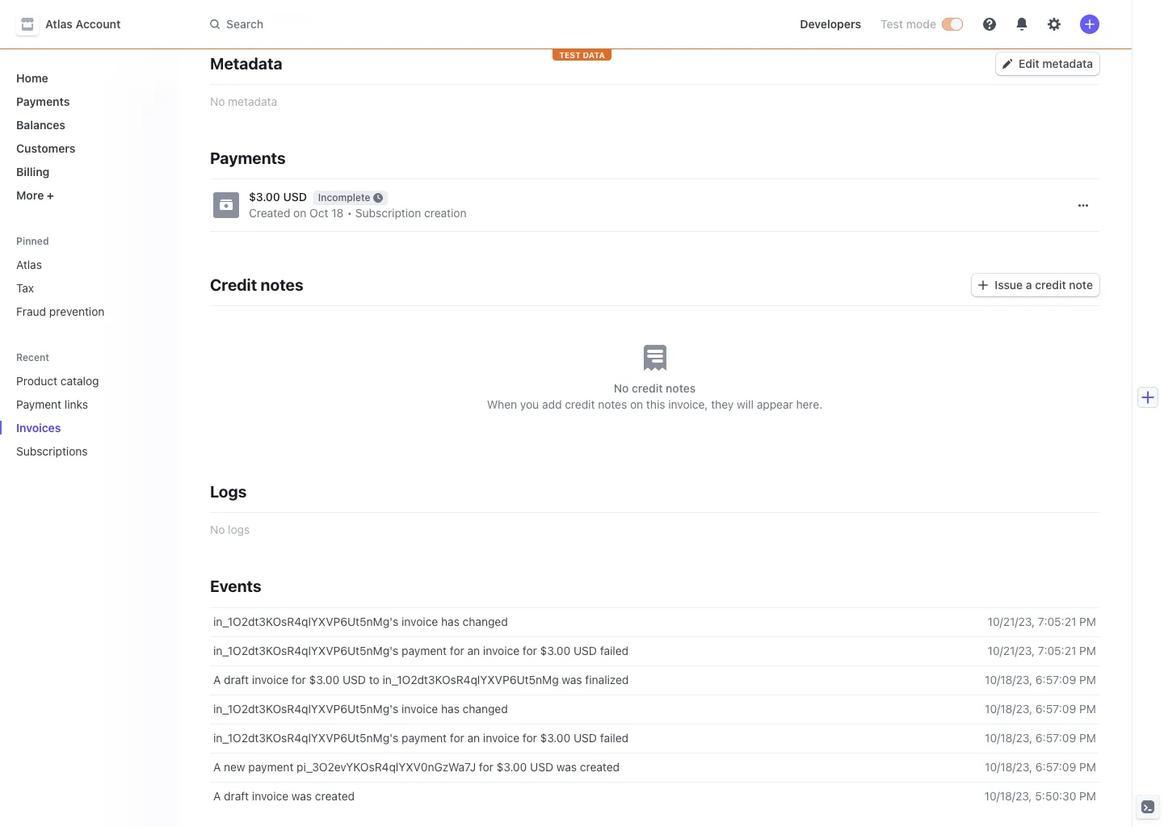 Task type: locate. For each thing, give the bounding box(es) containing it.
on left oct
[[293, 206, 307, 220]]

in_1o2dt3kosr4qlyxvp6ut5nmg's payment for an invoice for $3.00 usd failed link up a draft invoice was created link
[[210, 724, 965, 753]]

1 vertical spatial in_1o2dt3kosr4qlyxvp6ut5nmg's payment for an invoice for $3.00 usd failed link
[[210, 724, 965, 753]]

0 vertical spatial created
[[580, 761, 620, 774]]

10/21/23, 7:05:21 pm link for in_1o2dt3kosr4qlyxvp6ut5nmg's payment for an invoice for $3.00 usd failed
[[978, 637, 1100, 666]]

1 vertical spatial an
[[468, 732, 480, 745]]

notes left this
[[598, 398, 627, 412]]

10/21/23, 7:05:21 pm
[[988, 615, 1097, 629], [988, 644, 1097, 658]]

1 vertical spatial changed
[[463, 703, 508, 716]]

0 vertical spatial payment
[[402, 644, 447, 658]]

0 vertical spatial in_1o2dt3kosr4qlyxvp6ut5nmg's invoice has changed
[[213, 615, 508, 629]]

draft
[[224, 673, 249, 687], [224, 790, 249, 804]]

credit notes
[[210, 276, 304, 294]]

2 vertical spatial svg image
[[979, 281, 989, 290]]

pm inside 10/18/23, 5:50:30 pm link
[[1080, 790, 1097, 804]]

product
[[16, 374, 57, 388]]

payment
[[402, 644, 447, 658], [402, 732, 447, 745], [248, 761, 294, 774]]

1 vertical spatial svg image
[[1079, 201, 1089, 211]]

payment
[[16, 398, 61, 411]]

here.
[[796, 398, 823, 412]]

was
[[562, 673, 582, 687], [557, 761, 577, 774], [292, 790, 312, 804]]

2 has from the top
[[441, 703, 460, 716]]

3 pm from the top
[[1080, 673, 1097, 687]]

a inside "link"
[[213, 761, 221, 774]]

2 10/18/23, 6:57:09 pm link from the top
[[978, 695, 1100, 724]]

2 10/21/23, 7:05:21 pm from the top
[[988, 644, 1097, 658]]

in_1o2dt3kosr4qlyxvp6ut5nmg's payment for an invoice for $3.00 usd failed for 10/18/23, 6:57:09 pm
[[213, 732, 629, 745]]

payment links link
[[10, 391, 142, 418]]

a for a draft invoice was created
[[213, 790, 221, 804]]

1 vertical spatial failed
[[600, 732, 629, 745]]

svg image inside issue a credit note button
[[979, 281, 989, 290]]

1 vertical spatial 7:05:21
[[1038, 644, 1077, 658]]

credit right a
[[1035, 278, 1066, 292]]

no metadata
[[210, 95, 277, 109]]

4 10/18/23, 6:57:09 pm from the top
[[985, 761, 1097, 774]]

0 vertical spatial on
[[293, 206, 307, 220]]

test mode
[[881, 17, 937, 31]]

tax
[[16, 281, 34, 295]]

created on oct 18 • subscription creation
[[249, 206, 467, 220]]

2 in_1o2dt3kosr4qlyxvp6ut5nmg's payment for an invoice for $3.00 usd failed from the top
[[213, 732, 629, 745]]

created
[[249, 206, 290, 220]]

pm
[[1080, 615, 1097, 629], [1080, 644, 1097, 658], [1080, 673, 1097, 687], [1080, 703, 1097, 716], [1080, 732, 1097, 745], [1080, 761, 1097, 774], [1080, 790, 1097, 804]]

in_1o2dt3kosr4qlyxvp6ut5nmg's invoice has changed up to
[[213, 615, 508, 629]]

1 vertical spatial payment
[[402, 732, 447, 745]]

in_1o2dt3kosr4qlyxvp6ut5nmg's invoice has changed link for 10/21/23, 7:05:21 pm
[[210, 608, 965, 637]]

atlas inside pinned element
[[16, 258, 42, 272]]

+
[[47, 188, 54, 202]]

changed down in_1o2dt3kosr4qlyxvp6ut5nmg
[[463, 703, 508, 716]]

1 horizontal spatial created
[[580, 761, 620, 774]]

2 in_1o2dt3kosr4qlyxvp6ut5nmg's invoice has changed link from the top
[[210, 695, 965, 724]]

no inside no credit notes when you add credit notes on this invoice, they will appear here.
[[614, 382, 629, 395]]

a new payment pi_3o2evykosr4qlyxv0ngzwa7j for $3.00 usd was created link
[[210, 753, 965, 783]]

failed for 10/18/23, 6:57:09 pm
[[600, 732, 629, 745]]

has down in_1o2dt3kosr4qlyxvp6ut5nmg
[[441, 703, 460, 716]]

1 an from the top
[[468, 644, 480, 658]]

1 vertical spatial on
[[630, 398, 643, 412]]

2 vertical spatial payment
[[248, 761, 294, 774]]

3 10/18/23, 6:57:09 pm link from the top
[[978, 724, 1100, 753]]

in_1o2dt3kosr4qlyxvp6ut5nmg's payment for an invoice for $3.00 usd failed up the a new payment pi_3o2evykosr4qlyxv0ngzwa7j for $3.00 usd was created
[[213, 732, 629, 745]]

1 horizontal spatial metadata
[[1043, 57, 1093, 71]]

failed for 10/21/23, 7:05:21 pm
[[600, 644, 629, 658]]

2 7:05:21 from the top
[[1038, 644, 1077, 658]]

created down pi_3o2evykosr4qlyxv0ngzwa7j
[[315, 790, 355, 804]]

pinned navigation links element
[[10, 234, 165, 325]]

10/18/23, 6:57:09 pm link for was
[[978, 666, 1100, 695]]

help image
[[983, 18, 996, 31]]

0 vertical spatial in_1o2dt3kosr4qlyxvp6ut5nmg's payment for an invoice for $3.00 usd failed
[[213, 644, 629, 658]]

an
[[468, 644, 480, 658], [468, 732, 480, 745]]

6:57:09
[[1036, 673, 1077, 687], [1036, 703, 1077, 716], [1036, 732, 1077, 745], [1036, 761, 1077, 774]]

1 horizontal spatial on
[[630, 398, 643, 412]]

1 horizontal spatial svg image
[[1003, 59, 1013, 69]]

10/21/23, 7:05:21 pm link
[[978, 608, 1100, 637], [978, 637, 1100, 666]]

1 7:05:21 from the top
[[1038, 615, 1077, 629]]

changed for 10/21/23, 7:05:21 pm
[[463, 615, 508, 629]]

2 a from the top
[[213, 761, 221, 774]]

no logs
[[210, 523, 250, 537]]

in_1o2dt3kosr4qlyxvp6ut5nmg's down to
[[213, 703, 399, 716]]

an down in_1o2dt3kosr4qlyxvp6ut5nmg
[[468, 732, 480, 745]]

payments up $3.00 usd
[[210, 149, 286, 168]]

notes right credit
[[261, 276, 304, 294]]

in_1o2dt3kosr4qlyxvp6ut5nmg's invoice has changed down to
[[213, 703, 508, 716]]

1 a from the top
[[213, 673, 221, 687]]

0 horizontal spatial metadata
[[228, 95, 277, 109]]

2 failed from the top
[[600, 732, 629, 745]]

0 vertical spatial draft
[[224, 673, 249, 687]]

1 vertical spatial in_1o2dt3kosr4qlyxvp6ut5nmg's payment for an invoice for $3.00 usd failed
[[213, 732, 629, 745]]

0 vertical spatial credit
[[1035, 278, 1066, 292]]

2 in_1o2dt3kosr4qlyxvp6ut5nmg's payment for an invoice for $3.00 usd failed link from the top
[[210, 724, 965, 753]]

1 horizontal spatial credit
[[632, 382, 663, 395]]

failed
[[600, 644, 629, 658], [600, 732, 629, 745]]

0 horizontal spatial payments
[[16, 95, 70, 108]]

1 horizontal spatial atlas
[[45, 17, 73, 31]]

$3.00
[[249, 190, 280, 204], [540, 644, 571, 658], [309, 673, 340, 687], [540, 732, 571, 745], [497, 761, 527, 774]]

core navigation links element
[[10, 65, 165, 208]]

metadata for edit metadata
[[1043, 57, 1093, 71]]

home link
[[10, 65, 165, 91]]

10/21/23,
[[988, 615, 1035, 629], [988, 644, 1035, 658]]

Search text field
[[200, 9, 656, 39]]

3 10/18/23, 6:57:09 pm from the top
[[985, 732, 1097, 745]]

1 horizontal spatial payments
[[210, 149, 286, 168]]

1 10/18/23, 6:57:09 pm link from the top
[[978, 666, 1100, 695]]

payment up 'a draft invoice for $3.00 usd to in_1o2dt3kosr4qlyxvp6ut5nmg was finalized' in the bottom of the page
[[402, 644, 447, 658]]

0 vertical spatial 10/21/23,
[[988, 615, 1035, 629]]

credit inside button
[[1035, 278, 1066, 292]]

usd left to
[[343, 673, 366, 687]]

4 10/18/23, 6:57:09 pm link from the top
[[978, 753, 1100, 783]]

1 vertical spatial a
[[213, 761, 221, 774]]

1 10/21/23, 7:05:21 pm link from the top
[[978, 608, 1100, 637]]

failed up a new payment pi_3o2evykosr4qlyxv0ngzwa7j for $3.00 usd was created "link"
[[600, 732, 629, 745]]

a for a draft invoice for $3.00 usd to in_1o2dt3kosr4qlyxvp6ut5nmg was finalized
[[213, 673, 221, 687]]

failed up finalized
[[600, 644, 629, 658]]

subscriptions link
[[10, 438, 142, 465]]

7:05:21 for in_1o2dt3kosr4qlyxvp6ut5nmg's invoice has changed
[[1038, 615, 1077, 629]]

new
[[224, 761, 245, 774]]

atlas inside button
[[45, 17, 73, 31]]

10/18/23, for was
[[985, 673, 1033, 687]]

0 horizontal spatial svg image
[[979, 281, 989, 290]]

in_1o2dt3kosr4qlyxvp6ut5nmg's down events
[[213, 615, 399, 629]]

an up in_1o2dt3kosr4qlyxvp6ut5nmg
[[468, 644, 480, 658]]

more
[[16, 188, 44, 202]]

no for credit
[[614, 382, 629, 395]]

notes up invoice, on the top of the page
[[666, 382, 696, 395]]

0 vertical spatial changed
[[463, 615, 508, 629]]

0 vertical spatial an
[[468, 644, 480, 658]]

svg image for credit notes
[[979, 281, 989, 290]]

1 in_1o2dt3kosr4qlyxvp6ut5nmg's payment for an invoice for $3.00 usd failed from the top
[[213, 644, 629, 658]]

1 10/21/23, from the top
[[988, 615, 1035, 629]]

a new payment pi_3o2evykosr4qlyxv0ngzwa7j for $3.00 usd was created
[[213, 761, 620, 774]]

draft for a draft invoice for $3.00 usd to in_1o2dt3kosr4qlyxvp6ut5nmg was finalized
[[224, 673, 249, 687]]

0 vertical spatial payments
[[16, 95, 70, 108]]

pm for 10/18/23, 6:57:09 pm link related to was
[[1080, 673, 1097, 687]]

1 in_1o2dt3kosr4qlyxvp6ut5nmg's from the top
[[213, 615, 399, 629]]

atlas
[[45, 17, 73, 31], [16, 258, 42, 272]]

7 pm from the top
[[1080, 790, 1097, 804]]

usd up a draft invoice for $3.00 usd to in_1o2dt3kosr4qlyxvp6ut5nmg was finalized link
[[574, 644, 597, 658]]

1 vertical spatial was
[[557, 761, 577, 774]]

6:57:09 for failed
[[1036, 732, 1077, 745]]

metadata right edit
[[1043, 57, 1093, 71]]

in_1o2dt3kosr4qlyxvp6ut5nmg's payment for an invoice for $3.00 usd failed link up finalized
[[210, 637, 965, 666]]

in_1o2dt3kosr4qlyxvp6ut5nmg's invoice has changed link down finalized
[[210, 695, 965, 724]]

1 in_1o2dt3kosr4qlyxvp6ut5nmg's payment for an invoice for $3.00 usd failed link from the top
[[210, 637, 965, 666]]

1 vertical spatial in_1o2dt3kosr4qlyxvp6ut5nmg's invoice has changed link
[[210, 695, 965, 724]]

credit
[[1035, 278, 1066, 292], [632, 382, 663, 395], [565, 398, 595, 412]]

0 vertical spatial notes
[[261, 276, 304, 294]]

1 10/18/23, 6:57:09 pm from the top
[[985, 673, 1097, 687]]

credit right add
[[565, 398, 595, 412]]

1 vertical spatial atlas
[[16, 258, 42, 272]]

in_1o2dt3kosr4qlyxvp6ut5nmg's payment for an invoice for $3.00 usd failed link for 10/18/23,
[[210, 724, 965, 753]]

this
[[646, 398, 665, 412]]

0 horizontal spatial credit
[[565, 398, 595, 412]]

1 vertical spatial has
[[441, 703, 460, 716]]

1 changed from the top
[[463, 615, 508, 629]]

payments up balances
[[16, 95, 70, 108]]

for
[[450, 644, 464, 658], [523, 644, 537, 658], [292, 673, 306, 687], [450, 732, 464, 745], [523, 732, 537, 745], [479, 761, 494, 774]]

svg image
[[1003, 59, 1013, 69], [1079, 201, 1089, 211], [979, 281, 989, 290]]

0 vertical spatial 7:05:21
[[1038, 615, 1077, 629]]

2 10/21/23, 7:05:21 pm link from the top
[[978, 637, 1100, 666]]

atlas down pinned
[[16, 258, 42, 272]]

created inside "link"
[[580, 761, 620, 774]]

3 6:57:09 from the top
[[1036, 732, 1077, 745]]

0 vertical spatial atlas
[[45, 17, 73, 31]]

appear
[[757, 398, 793, 412]]

2 vertical spatial notes
[[598, 398, 627, 412]]

no for logs
[[210, 523, 225, 537]]

has for 10/18/23,
[[441, 703, 460, 716]]

4 6:57:09 from the top
[[1036, 761, 1077, 774]]

test
[[881, 17, 904, 31]]

credit up this
[[632, 382, 663, 395]]

payment links
[[16, 398, 88, 411]]

on left this
[[630, 398, 643, 412]]

0 vertical spatial in_1o2dt3kosr4qlyxvp6ut5nmg's payment for an invoice for $3.00 usd failed link
[[210, 637, 965, 666]]

in_1o2dt3kosr4qlyxvp6ut5nmg's invoice has changed link up a draft invoice for $3.00 usd to in_1o2dt3kosr4qlyxvp6ut5nmg was finalized link
[[210, 608, 965, 637]]

1 pm from the top
[[1080, 615, 1097, 629]]

1 vertical spatial created
[[315, 790, 355, 804]]

5 pm from the top
[[1080, 732, 1097, 745]]

changed up in_1o2dt3kosr4qlyxvp6ut5nmg
[[463, 615, 508, 629]]

1 vertical spatial in_1o2dt3kosr4qlyxvp6ut5nmg's invoice has changed
[[213, 703, 508, 716]]

fraud prevention link
[[10, 298, 165, 325]]

3 a from the top
[[213, 790, 221, 804]]

invoice
[[402, 615, 438, 629], [483, 644, 520, 658], [252, 673, 289, 687], [402, 703, 438, 716], [483, 732, 520, 745], [252, 790, 289, 804]]

svg image up the note
[[1079, 201, 1089, 211]]

7:05:21
[[1038, 615, 1077, 629], [1038, 644, 1077, 658]]

1 vertical spatial metadata
[[228, 95, 277, 109]]

customers
[[16, 141, 76, 155]]

10/18/23, 6:57:09 pm link for failed
[[978, 724, 1100, 753]]

1 draft from the top
[[224, 673, 249, 687]]

payment up the a new payment pi_3o2evykosr4qlyxv0ngzwa7j for $3.00 usd was created
[[402, 732, 447, 745]]

1 failed from the top
[[600, 644, 629, 658]]

developers link
[[794, 11, 868, 37]]

in_1o2dt3kosr4qlyxvp6ut5nmg's payment for an invoice for $3.00 usd failed link
[[210, 637, 965, 666], [210, 724, 965, 753]]

2 draft from the top
[[224, 790, 249, 804]]

svg image left issue
[[979, 281, 989, 290]]

usd up created
[[283, 190, 307, 204]]

in_1o2dt3kosr4qlyxvp6ut5nmg
[[383, 673, 559, 687]]

payments
[[16, 95, 70, 108], [210, 149, 286, 168]]

payment up a draft invoice was created
[[248, 761, 294, 774]]

2 in_1o2dt3kosr4qlyxvp6ut5nmg's invoice has changed from the top
[[213, 703, 508, 716]]

payment for 10/18/23, 6:57:09 pm
[[402, 732, 447, 745]]

has up in_1o2dt3kosr4qlyxvp6ut5nmg
[[441, 615, 460, 629]]

2 changed from the top
[[463, 703, 508, 716]]

1 in_1o2dt3kosr4qlyxvp6ut5nmg's invoice has changed link from the top
[[210, 608, 965, 637]]

in_1o2dt3kosr4qlyxvp6ut5nmg's up to
[[213, 644, 399, 658]]

1 vertical spatial notes
[[666, 382, 696, 395]]

0 vertical spatial in_1o2dt3kosr4qlyxvp6ut5nmg's invoice has changed link
[[210, 608, 965, 637]]

2 10/18/23, 6:57:09 pm from the top
[[985, 703, 1097, 716]]

edit metadata
[[1019, 57, 1093, 71]]

has
[[441, 615, 460, 629], [441, 703, 460, 716]]

created up a draft invoice was created link
[[580, 761, 620, 774]]

2 horizontal spatial credit
[[1035, 278, 1066, 292]]

0 vertical spatial failed
[[600, 644, 629, 658]]

metadata down the metadata
[[228, 95, 277, 109]]

for inside "link"
[[479, 761, 494, 774]]

pm for created's 10/18/23, 6:57:09 pm link
[[1080, 761, 1097, 774]]

1 vertical spatial payments
[[210, 149, 286, 168]]

10/18/23, 5:50:30 pm
[[985, 790, 1097, 804]]

0 vertical spatial has
[[441, 615, 460, 629]]

1 in_1o2dt3kosr4qlyxvp6ut5nmg's invoice has changed from the top
[[213, 615, 508, 629]]

draft for a draft invoice was created
[[224, 790, 249, 804]]

2 vertical spatial a
[[213, 790, 221, 804]]

in_1o2dt3kosr4qlyxvp6ut5nmg's payment for an invoice for $3.00 usd failed up 'a draft invoice for $3.00 usd to in_1o2dt3kosr4qlyxvp6ut5nmg was finalized' in the bottom of the page
[[213, 644, 629, 658]]

account
[[76, 17, 121, 31]]

atlas left the account at the left top of the page
[[45, 17, 73, 31]]

1 vertical spatial draft
[[224, 790, 249, 804]]

1 6:57:09 from the top
[[1036, 673, 1077, 687]]

in_1o2dt3kosr4qlyxvp6ut5nmg's up a draft invoice was created
[[213, 732, 399, 745]]

created
[[580, 761, 620, 774], [315, 790, 355, 804]]

issue a credit note button
[[973, 274, 1100, 297]]

6 pm from the top
[[1080, 761, 1097, 774]]

pinned
[[16, 235, 49, 247]]

usd up a draft invoice was created link
[[530, 761, 554, 774]]

no for tax
[[210, 10, 225, 24]]

svg image inside the edit metadata "button"
[[1003, 59, 1013, 69]]

svg image left edit
[[1003, 59, 1013, 69]]

2 vertical spatial was
[[292, 790, 312, 804]]

prevention
[[49, 305, 105, 318]]

2 10/21/23, from the top
[[988, 644, 1035, 658]]

0 horizontal spatial atlas
[[16, 258, 42, 272]]

10/18/23, 6:57:09 pm for failed
[[985, 732, 1097, 745]]

2 horizontal spatial notes
[[666, 382, 696, 395]]

0 horizontal spatial created
[[315, 790, 355, 804]]

0 vertical spatial 10/21/23, 7:05:21 pm
[[988, 615, 1097, 629]]

a
[[1026, 278, 1032, 292]]

4 pm from the top
[[1080, 703, 1097, 716]]

0 vertical spatial svg image
[[1003, 59, 1013, 69]]

search
[[226, 17, 264, 31]]

metadata for no metadata
[[228, 95, 277, 109]]

in_1o2dt3kosr4qlyxvp6ut5nmg's invoice has changed
[[213, 615, 508, 629], [213, 703, 508, 716]]

2 horizontal spatial svg image
[[1079, 201, 1089, 211]]

metadata inside "button"
[[1043, 57, 1093, 71]]

1 10/21/23, 7:05:21 pm from the top
[[988, 615, 1097, 629]]

1 has from the top
[[441, 615, 460, 629]]

1 vertical spatial credit
[[632, 382, 663, 395]]

1 vertical spatial 10/21/23, 7:05:21 pm
[[988, 644, 1097, 658]]

no tax rate applied
[[210, 10, 309, 24]]

0 vertical spatial was
[[562, 673, 582, 687]]

0 vertical spatial a
[[213, 673, 221, 687]]

10/18/23, 6:57:09 pm link for created
[[978, 753, 1100, 783]]

atlas for atlas account
[[45, 17, 73, 31]]

usd
[[283, 190, 307, 204], [574, 644, 597, 658], [343, 673, 366, 687], [574, 732, 597, 745], [530, 761, 554, 774]]

1 vertical spatial 10/21/23,
[[988, 644, 1035, 658]]

0 vertical spatial metadata
[[1043, 57, 1093, 71]]

2 an from the top
[[468, 732, 480, 745]]



Task type: describe. For each thing, give the bounding box(es) containing it.
in_1o2dt3kosr4qlyxvp6ut5nmg's invoice has changed for 10/21/23, 7:05:21 pm
[[213, 615, 508, 629]]

Search search field
[[200, 9, 656, 39]]

10/18/23, 5:50:30 pm link
[[978, 783, 1100, 812]]

product catalog link
[[10, 368, 142, 394]]

4 in_1o2dt3kosr4qlyxvp6ut5nmg's from the top
[[213, 732, 399, 745]]

payment for 10/21/23, 7:05:21 pm
[[402, 644, 447, 658]]

pm for 2nd 10/18/23, 6:57:09 pm link from the top of the page
[[1080, 703, 1097, 716]]

an for 10/18/23, 6:57:09 pm
[[468, 732, 480, 745]]

10/21/23, 7:05:21 pm for in_1o2dt3kosr4qlyxvp6ut5nmg's invoice has changed
[[988, 615, 1097, 629]]

a draft invoice was created
[[213, 790, 355, 804]]

subscriptions
[[16, 444, 88, 458]]

18
[[332, 206, 344, 220]]

a draft invoice for $3.00 usd to in_1o2dt3kosr4qlyxvp6ut5nmg was finalized link
[[210, 666, 965, 695]]

creation
[[424, 206, 467, 220]]

10/21/23, 7:05:21 pm for in_1o2dt3kosr4qlyxvp6ut5nmg's payment for an invoice for $3.00 usd failed
[[988, 644, 1097, 658]]

a draft invoice for $3.00 usd to in_1o2dt3kosr4qlyxvp6ut5nmg was finalized
[[213, 673, 629, 687]]

test
[[559, 50, 581, 60]]

was inside a new payment pi_3o2evykosr4qlyxv0ngzwa7j for $3.00 usd was created "link"
[[557, 761, 577, 774]]

invoices
[[16, 421, 61, 435]]

invoices link
[[10, 415, 142, 441]]

to
[[369, 673, 380, 687]]

edit
[[1019, 57, 1040, 71]]

10/21/23, for in_1o2dt3kosr4qlyxvp6ut5nmg's payment for an invoice for $3.00 usd failed
[[988, 644, 1035, 658]]

6:57:09 for was
[[1036, 673, 1077, 687]]

home
[[16, 71, 48, 85]]

in_1o2dt3kosr4qlyxvp6ut5nmg's invoice has changed link for 10/18/23, 6:57:09 pm
[[210, 695, 965, 724]]

more +
[[16, 188, 54, 202]]

balances link
[[10, 112, 165, 138]]

a for a new payment pi_3o2evykosr4qlyxv0ngzwa7j for $3.00 usd was created
[[213, 761, 221, 774]]

has for 10/21/23,
[[441, 615, 460, 629]]

5:50:30
[[1035, 790, 1077, 804]]

3 in_1o2dt3kosr4qlyxvp6ut5nmg's from the top
[[213, 703, 399, 716]]

invoice,
[[668, 398, 708, 412]]

payments link
[[10, 88, 165, 115]]

recent
[[16, 352, 49, 364]]

atlas for atlas
[[16, 258, 42, 272]]

tax
[[228, 10, 244, 24]]

2 pm from the top
[[1080, 644, 1097, 658]]

atlas link
[[10, 251, 165, 278]]

0 horizontal spatial notes
[[261, 276, 304, 294]]

product catalog
[[16, 374, 99, 388]]

oct
[[310, 206, 329, 220]]

was inside a draft invoice was created link
[[292, 790, 312, 804]]

10/21/23, 7:05:21 pm link for in_1o2dt3kosr4qlyxvp6ut5nmg's invoice has changed
[[978, 608, 1100, 637]]

10/18/23, 6:57:09 pm for was
[[985, 673, 1097, 687]]

you
[[520, 398, 539, 412]]

10/18/23, for created
[[985, 761, 1033, 774]]

an for 10/21/23, 7:05:21 pm
[[468, 644, 480, 658]]

note
[[1069, 278, 1093, 292]]

fraud
[[16, 305, 46, 318]]

$3.00 usd
[[249, 190, 307, 204]]

recent navigation links element
[[0, 351, 178, 465]]

2 6:57:09 from the top
[[1036, 703, 1077, 716]]

in_1o2dt3kosr4qlyxvp6ut5nmg's payment for an invoice for $3.00 usd failed link for 10/21/23,
[[210, 637, 965, 666]]

recent element
[[0, 368, 178, 465]]

links
[[65, 398, 88, 411]]

finalized
[[585, 673, 629, 687]]

in_1o2dt3kosr4qlyxvp6ut5nmg's payment for an invoice for $3.00 usd failed for 10/21/23, 7:05:21 pm
[[213, 644, 629, 658]]

mode
[[906, 17, 937, 31]]

was inside a draft invoice for $3.00 usd to in_1o2dt3kosr4qlyxvp6ut5nmg was finalized link
[[562, 673, 582, 687]]

logs
[[210, 483, 247, 501]]

issue
[[995, 278, 1023, 292]]

fraud prevention
[[16, 305, 105, 318]]

customers link
[[10, 135, 165, 162]]

2 in_1o2dt3kosr4qlyxvp6ut5nmg's from the top
[[213, 644, 399, 658]]

pm for 10/18/23, 6:57:09 pm link corresponding to failed
[[1080, 732, 1097, 745]]

add
[[542, 398, 562, 412]]

10/18/23, 6:57:09 pm for created
[[985, 761, 1097, 774]]

6:57:09 for created
[[1036, 761, 1077, 774]]

no credit notes when you add credit notes on this invoice, they will appear here.
[[487, 382, 823, 412]]

pm for 10/18/23, 5:50:30 pm link at the bottom of page
[[1080, 790, 1097, 804]]

subscription
[[355, 206, 421, 220]]

pinned element
[[10, 251, 165, 325]]

billing link
[[10, 158, 165, 185]]

applied
[[271, 10, 309, 24]]

a draft invoice was created link
[[210, 783, 965, 812]]

payment inside "link"
[[248, 761, 294, 774]]

rate
[[247, 10, 268, 24]]

incomplete
[[318, 192, 370, 204]]

10/18/23, inside 10/18/23, 5:50:30 pm link
[[985, 790, 1032, 804]]

notifications image
[[1016, 18, 1029, 31]]

events
[[210, 577, 261, 596]]

atlas account
[[45, 17, 121, 31]]

on inside no credit notes when you add credit notes on this invoice, they will appear here.
[[630, 398, 643, 412]]

no for metadata
[[210, 95, 225, 109]]

logs
[[228, 523, 250, 537]]

test data
[[559, 50, 605, 60]]

metadata
[[210, 54, 283, 73]]

10/18/23, for failed
[[985, 732, 1033, 745]]

credit
[[210, 276, 257, 294]]

edit metadata button
[[996, 53, 1100, 75]]

will
[[737, 398, 754, 412]]

tax link
[[10, 275, 165, 301]]

pi_3o2evykosr4qlyxv0ngzwa7j
[[297, 761, 476, 774]]

they
[[711, 398, 734, 412]]

10/21/23, for in_1o2dt3kosr4qlyxvp6ut5nmg's invoice has changed
[[988, 615, 1035, 629]]

1 horizontal spatial notes
[[598, 398, 627, 412]]

usd up a new payment pi_3o2evykosr4qlyxv0ngzwa7j for $3.00 usd was created "link"
[[574, 732, 597, 745]]

changed for 10/18/23, 6:57:09 pm
[[463, 703, 508, 716]]

7:05:21 for in_1o2dt3kosr4qlyxvp6ut5nmg's payment for an invoice for $3.00 usd failed
[[1038, 644, 1077, 658]]

2 vertical spatial credit
[[565, 398, 595, 412]]

svg image for metadata
[[1003, 59, 1013, 69]]

•
[[347, 206, 352, 220]]

when
[[487, 398, 517, 412]]

developers
[[800, 17, 861, 31]]

atlas account button
[[16, 13, 137, 36]]

settings image
[[1048, 18, 1061, 31]]

0 horizontal spatial on
[[293, 206, 307, 220]]

balances
[[16, 118, 65, 132]]

issue a credit note
[[995, 278, 1093, 292]]

payments inside core navigation links element
[[16, 95, 70, 108]]

data
[[583, 50, 605, 60]]

in_1o2dt3kosr4qlyxvp6ut5nmg's invoice has changed for 10/18/23, 6:57:09 pm
[[213, 703, 508, 716]]

catalog
[[60, 374, 99, 388]]

billing
[[16, 165, 50, 179]]



Task type: vqa. For each thing, say whether or not it's contained in the screenshot.
second 10/21/23, 7:05:21 PM from the top of the page
yes



